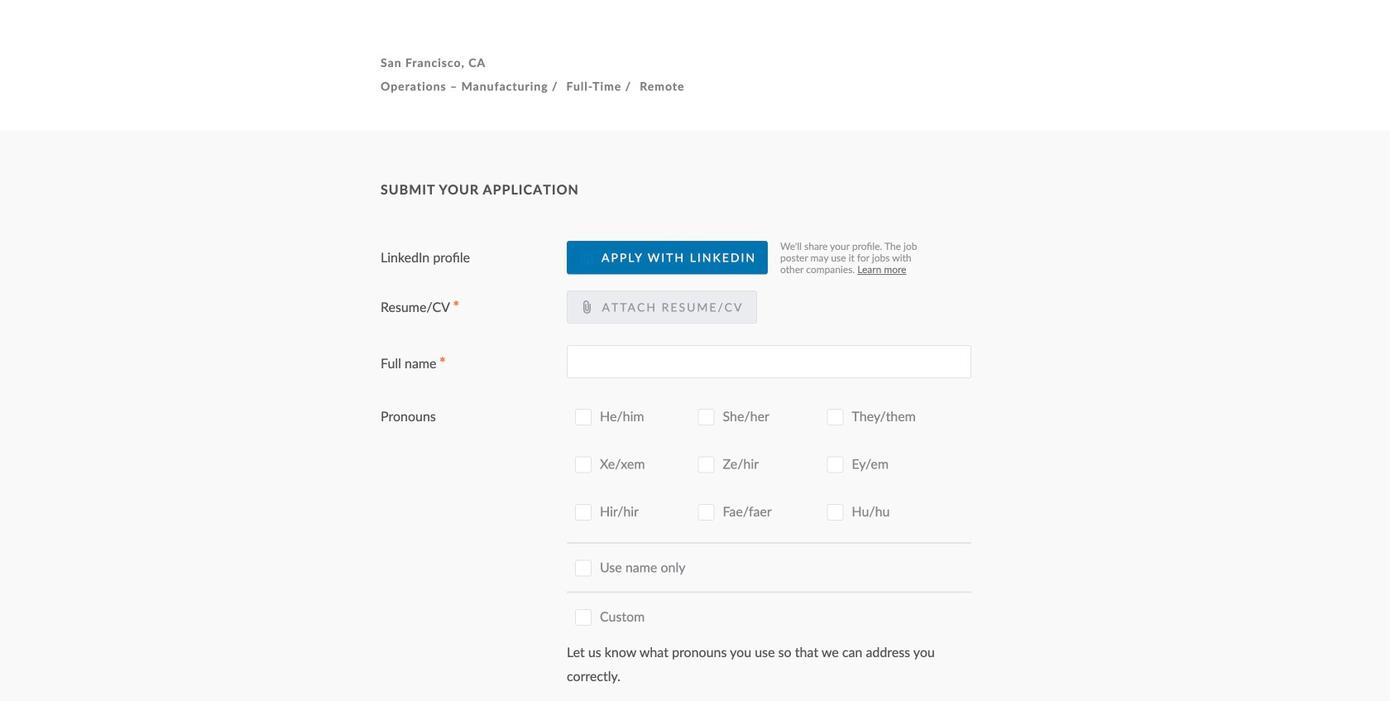 Task type: locate. For each thing, give the bounding box(es) containing it.
None text field
[[567, 345, 972, 378]]

None checkbox
[[827, 457, 844, 473], [575, 504, 592, 521], [698, 504, 715, 521], [827, 504, 844, 521], [575, 609, 592, 626], [827, 457, 844, 473], [575, 504, 592, 521], [698, 504, 715, 521], [827, 504, 844, 521], [575, 609, 592, 626]]

None checkbox
[[575, 409, 592, 426], [698, 409, 715, 426], [827, 409, 844, 426], [575, 457, 592, 473], [698, 457, 715, 473], [575, 560, 592, 576], [575, 409, 592, 426], [698, 409, 715, 426], [827, 409, 844, 426], [575, 457, 592, 473], [698, 457, 715, 473], [575, 560, 592, 576]]



Task type: vqa. For each thing, say whether or not it's contained in the screenshot.
The Paperclip icon
yes



Task type: describe. For each thing, give the bounding box(es) containing it.
paperclip image
[[580, 300, 594, 314]]



